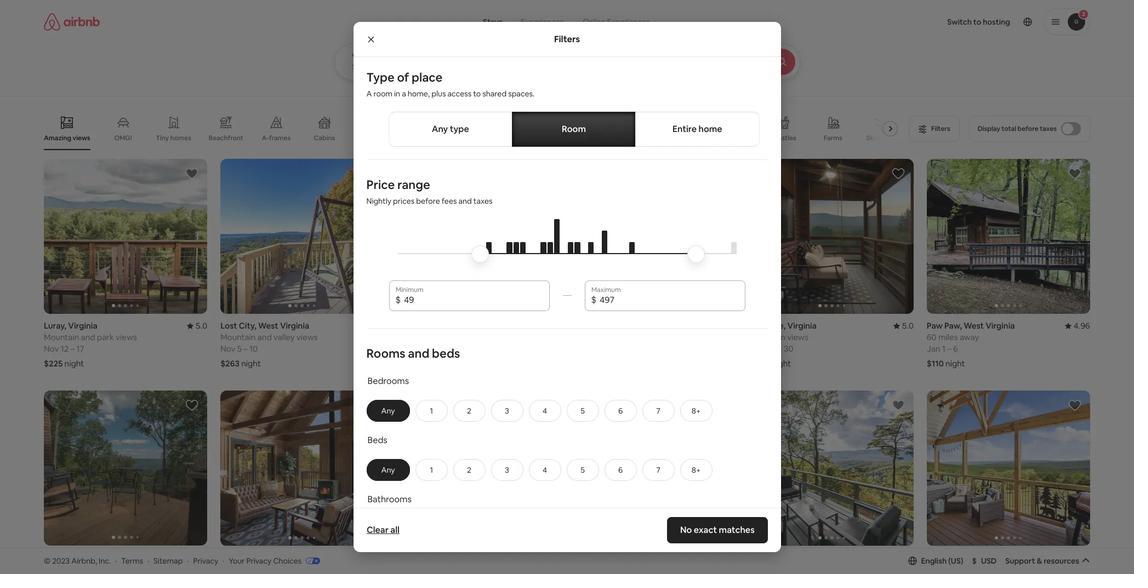 Task type: locate. For each thing, give the bounding box(es) containing it.
1 3 button from the top
[[491, 400, 524, 422]]

1 8+ button from the top
[[680, 400, 713, 422]]

tab list inside the filters dialog
[[389, 112, 760, 147]]

online experiences
[[583, 17, 651, 27]]

any button down bedrooms
[[367, 400, 410, 422]]

nightly
[[367, 196, 392, 206]]

views inside lost city, west virginia mountain and valley views nov 5 – 10 $263 night
[[297, 333, 318, 343]]

0 vertical spatial any
[[432, 123, 448, 135]]

wardensville, west virginia
[[927, 553, 1032, 564]]

add to wishlist: lost city, west virginia image
[[362, 167, 375, 180]]

0 vertical spatial 4
[[543, 406, 547, 416]]

8+ element for beds
[[692, 466, 701, 475]]

west right ferry,
[[276, 553, 297, 564]]

5 – from the left
[[948, 344, 952, 354]]

5 inside lost city, west virginia mountain and valley views nov 5 – 10 $263 night
[[237, 344, 242, 354]]

0 vertical spatial 4 button
[[529, 400, 561, 422]]

0 horizontal spatial 4.92
[[544, 553, 561, 564]]

2 mountain from the left
[[221, 333, 256, 343]]

map
[[563, 508, 580, 518]]

4 button for bedrooms
[[529, 400, 561, 422]]

4.81 out of 5 average rating image
[[359, 553, 384, 564]]

2 jan from the left
[[927, 344, 941, 354]]

6 for beds
[[619, 466, 623, 475]]

haymarket,
[[574, 321, 619, 331]]

2 vertical spatial 1
[[430, 466, 433, 475]]

1 8+ element from the top
[[692, 406, 701, 416]]

lost city, west virginia mountain and valley views nov 5 – 10 $263 night
[[221, 321, 318, 369]]

– down the miles in the bottom of the page
[[948, 344, 952, 354]]

5 button up map
[[567, 460, 599, 481]]

5 left 10
[[237, 344, 242, 354]]

· right terms link
[[148, 556, 149, 566]]

national parks
[[510, 134, 554, 142]]

7 for bedrooms
[[657, 406, 661, 416]]

1 horizontal spatial experiences
[[607, 17, 651, 27]]

5.0 for lost city, west virginia mountain and valley views nov 5 – 10 $263 night
[[372, 321, 384, 331]]

any button
[[367, 400, 410, 422], [367, 460, 410, 481]]

– down "valley,"
[[419, 344, 423, 354]]

fort valley, virginia
[[397, 321, 471, 331]]

4.93 out of 5 average rating image
[[712, 321, 738, 331]]

nov up $263
[[221, 344, 236, 354]]

– inside 'rileyville, virginia mountain views nov 25 – 30 night'
[[778, 344, 783, 354]]

views up 30
[[788, 333, 809, 343]]

2 7 button from the top
[[643, 460, 675, 481]]

your
[[229, 556, 245, 566]]

4.92
[[544, 553, 561, 564], [898, 553, 914, 564]]

2 button
[[453, 400, 486, 422], [453, 460, 486, 481]]

3 – from the left
[[419, 344, 423, 354]]

0 horizontal spatial 4.96
[[544, 321, 561, 331]]

before inside price range nightly prices before fees and taxes
[[416, 196, 440, 206]]

jan inside jan 2 – 7 $209 night
[[397, 344, 411, 354]]

1 horizontal spatial 5.0 out of 5 average rating image
[[364, 321, 384, 331]]

and right fees
[[459, 196, 472, 206]]

1 any element from the top
[[378, 406, 398, 416]]

1 vertical spatial 5
[[581, 406, 585, 416]]

4.96 out of 5 average rating image
[[1066, 321, 1091, 331]]

1 vertical spatial rileyville,
[[44, 553, 79, 564]]

west inside paw paw, west virginia 60 miles away jan 1 – 6 $110 night
[[964, 321, 985, 331]]

plus
[[432, 89, 446, 99]]

1 vertical spatial 1 button
[[416, 460, 448, 481]]

$ text field
[[404, 295, 543, 306]]

1 – from the left
[[70, 344, 75, 354]]

· right inc.
[[115, 556, 117, 566]]

1 any button from the top
[[367, 400, 410, 422]]

quicksburg,
[[574, 553, 621, 564]]

place
[[412, 70, 443, 85]]

1 2 button from the top
[[453, 400, 486, 422]]

1 3 from the top
[[505, 406, 510, 416]]

5.0 out of 5 average rating image up rooms
[[364, 321, 384, 331]]

homes
[[170, 134, 191, 143]]

0 vertical spatial 5
[[237, 344, 242, 354]]

5.0 out of 5 average rating image for luray, virginia mountain and park views nov 12 – 17 $225 night
[[187, 321, 207, 331]]

– left 10
[[244, 344, 248, 354]]

5 up show map button
[[581, 466, 585, 475]]

0 vertical spatial 2
[[413, 344, 417, 354]]

type of place a room in a home, plus access to shared spaces.
[[367, 70, 535, 99]]

experiences right online
[[607, 17, 651, 27]]

clear all button
[[361, 520, 405, 542]]

· left 4.88 in the bottom of the page
[[187, 556, 189, 566]]

no exact matches link
[[667, 518, 768, 544]]

$225
[[44, 359, 63, 369]]

5 right add to wishlist: waterford, virginia icon
[[581, 406, 585, 416]]

matches
[[719, 525, 755, 536]]

4.96 for 4.96 out of 5 average rating image
[[544, 321, 561, 331]]

1 vertical spatial 1
[[430, 406, 433, 416]]

where
[[352, 52, 373, 61]]

lost
[[221, 321, 237, 331]]

jan down 60
[[927, 344, 941, 354]]

– left 17
[[70, 344, 75, 354]]

5.0 out of 5 average rating image left lost
[[187, 321, 207, 331]]

0 vertical spatial 5 button
[[567, 400, 599, 422]]

add to wishlist: basye, virginia image
[[892, 399, 905, 413]]

2 8+ button from the top
[[680, 460, 713, 481]]

jan
[[397, 344, 411, 354], [927, 344, 941, 354]]

2 1 button from the top
[[416, 460, 448, 481]]

privacy right 'your'
[[247, 556, 272, 566]]

2 8+ from the top
[[692, 466, 701, 475]]

beds
[[368, 435, 388, 446]]

2
[[413, 344, 417, 354], [467, 406, 472, 416], [467, 466, 472, 475]]

1 vertical spatial 2
[[467, 406, 472, 416]]

valley,
[[415, 321, 440, 331]]

0 vertical spatial 3
[[505, 406, 510, 416]]

1 experiences from the left
[[521, 17, 564, 27]]

rileyville, inside 'rileyville, virginia mountain views nov 25 – 30 night'
[[751, 321, 786, 331]]

1 4 from the top
[[543, 406, 547, 416]]

8+ element
[[692, 406, 701, 416], [692, 466, 701, 475]]

nov left 12
[[44, 344, 59, 354]]

a-
[[262, 134, 269, 143]]

5 button for beds
[[567, 460, 599, 481]]

0 vertical spatial before
[[1018, 125, 1039, 133]]

1 vertical spatial before
[[416, 196, 440, 206]]

$ up fort
[[396, 294, 401, 306]]

virginia inside lost city, west virginia mountain and valley views nov 5 – 10 $263 night
[[280, 321, 310, 331]]

1 · from the left
[[115, 556, 117, 566]]

night inside lost city, west virginia mountain and valley views nov 5 – 10 $263 night
[[241, 359, 261, 369]]

add to wishlist: luray, virginia image
[[185, 167, 199, 180]]

experiences button
[[512, 11, 573, 33]]

5.0 left fort
[[372, 321, 384, 331]]

lakefront
[[462, 134, 492, 143]]

0 vertical spatial 6 button
[[605, 400, 637, 422]]

0 vertical spatial any button
[[367, 400, 410, 422]]

any button for beds
[[367, 460, 410, 481]]

night down 10
[[241, 359, 261, 369]]

any element up bathrooms at the bottom left
[[378, 466, 398, 475]]

any element
[[378, 406, 398, 416], [378, 466, 398, 475]]

0 horizontal spatial rileyville,
[[44, 553, 79, 564]]

views right park
[[116, 333, 137, 343]]

2 4 button from the top
[[529, 460, 561, 481]]

1 8+ from the top
[[692, 406, 701, 416]]

before right total
[[1018, 125, 1039, 133]]

5.0 left paw
[[903, 321, 914, 331]]

5.0 out of 5 average rating image for lost city, west virginia mountain and valley views nov 5 – 10 $263 night
[[364, 321, 384, 331]]

jan up $209
[[397, 344, 411, 354]]

4.92 left english
[[898, 553, 914, 564]]

mountain for rileyville,
[[751, 333, 786, 343]]

4.81
[[368, 553, 384, 564]]

1 vertical spatial 2 button
[[453, 460, 486, 481]]

· left 'your'
[[223, 556, 225, 566]]

show
[[542, 508, 562, 518]]

0 horizontal spatial mountain
[[44, 333, 79, 343]]

2 4.96 from the left
[[1074, 321, 1091, 331]]

5 button right add to wishlist: waterford, virginia icon
[[567, 400, 599, 422]]

–
[[70, 344, 75, 354], [244, 344, 248, 354], [419, 344, 423, 354], [778, 344, 783, 354], [948, 344, 952, 354]]

8+ for bedrooms
[[692, 406, 701, 416]]

experiences up filters
[[521, 17, 564, 27]]

2 5 button from the top
[[567, 460, 599, 481]]

2 8+ element from the top
[[692, 466, 701, 475]]

25
[[767, 344, 777, 354]]

$ for $ text field
[[396, 294, 401, 306]]

1 horizontal spatial $
[[592, 294, 597, 306]]

2 vertical spatial 5
[[581, 466, 585, 475]]

3 button
[[491, 400, 524, 422], [491, 460, 524, 481]]

5.0
[[196, 321, 207, 331], [372, 321, 384, 331], [903, 321, 914, 331], [1079, 553, 1091, 564]]

$110
[[927, 359, 944, 369]]

0 vertical spatial taxes
[[1041, 125, 1057, 133]]

5.0 for rileyville, virginia mountain views nov 25 – 30 night
[[903, 321, 914, 331]]

views inside luray, virginia mountain and park views nov 12 – 17 $225 night
[[116, 333, 137, 343]]

1 vertical spatial 5 button
[[567, 460, 599, 481]]

1 horizontal spatial rileyville,
[[751, 321, 786, 331]]

taxes
[[1041, 125, 1057, 133], [474, 196, 493, 206]]

0 vertical spatial 2 button
[[453, 400, 486, 422]]

4 for bedrooms
[[543, 406, 547, 416]]

1 vertical spatial 8+
[[692, 466, 701, 475]]

mountain up 12
[[44, 333, 79, 343]]

countryside
[[406, 134, 444, 143]]

1 1 button from the top
[[416, 400, 448, 422]]

3 mountain from the left
[[751, 333, 786, 343]]

64% of stays are available in the price range you selected. image
[[398, 219, 737, 276]]

1 4 button from the top
[[529, 400, 561, 422]]

range
[[398, 177, 430, 193]]

0 horizontal spatial $
[[396, 294, 401, 306]]

1 vertical spatial 6 button
[[605, 460, 637, 481]]

0 horizontal spatial nov
[[44, 344, 59, 354]]

6 button
[[605, 400, 637, 422], [605, 460, 637, 481]]

and up 17
[[81, 333, 95, 343]]

0 horizontal spatial jan
[[397, 344, 411, 354]]

any button up bathrooms at the bottom left
[[367, 460, 410, 481]]

views
[[73, 134, 90, 142], [116, 333, 137, 343], [297, 333, 318, 343], [788, 333, 809, 343]]

add to wishlist: rileyville, virginia image
[[185, 399, 199, 413]]

2 3 button from the top
[[491, 460, 524, 481]]

1 vertical spatial 4
[[543, 466, 547, 475]]

3 button for bedrooms
[[491, 400, 524, 422]]

$
[[396, 294, 401, 306], [592, 294, 597, 306], [973, 557, 977, 566]]

and up 10
[[258, 333, 272, 343]]

privacy left harpers at the left bottom of the page
[[193, 556, 218, 566]]

1 vertical spatial 7 button
[[643, 460, 675, 481]]

0 vertical spatial 8+ button
[[680, 400, 713, 422]]

and
[[459, 196, 472, 206], [81, 333, 95, 343], [258, 333, 272, 343], [408, 346, 430, 361]]

8+ element for bedrooms
[[692, 406, 701, 416]]

– inside jan 2 – 7 $209 night
[[419, 344, 423, 354]]

5.0 out of 5 average rating image right &
[[1070, 553, 1091, 564]]

2 vertical spatial 2
[[467, 466, 472, 475]]

5.0 right &
[[1079, 553, 1091, 564]]

0 vertical spatial any element
[[378, 406, 398, 416]]

4 button
[[529, 400, 561, 422], [529, 460, 561, 481]]

any left the type
[[432, 123, 448, 135]]

1 vertical spatial 3 button
[[491, 460, 524, 481]]

1 vertical spatial 4 button
[[529, 460, 561, 481]]

2 for bedrooms
[[467, 406, 472, 416]]

4.92 left quicksburg, in the bottom of the page
[[544, 553, 561, 564]]

2 vertical spatial 6
[[619, 466, 623, 475]]

night
[[64, 359, 84, 369], [241, 359, 261, 369], [418, 359, 438, 369], [772, 359, 792, 369], [946, 359, 966, 369]]

0 vertical spatial 7 button
[[643, 400, 675, 422]]

1 vertical spatial 3
[[505, 466, 510, 475]]

1 nov from the left
[[44, 344, 59, 354]]

6 inside paw paw, west virginia 60 miles away jan 1 – 6 $110 night
[[954, 344, 959, 354]]

$ up haymarket,
[[592, 294, 597, 306]]

5 for bedrooms
[[581, 406, 585, 416]]

5.0 out of 5 average rating image
[[187, 321, 207, 331], [364, 321, 384, 331], [1070, 553, 1091, 564]]

0 horizontal spatial experiences
[[521, 17, 564, 27]]

privacy
[[193, 556, 218, 566], [247, 556, 272, 566]]

1 5 button from the top
[[567, 400, 599, 422]]

– right 25
[[778, 344, 783, 354]]

0 horizontal spatial privacy
[[193, 556, 218, 566]]

2 night from the left
[[241, 359, 261, 369]]

2 any button from the top
[[367, 460, 410, 481]]

mountain up 25
[[751, 333, 786, 343]]

$ left usd
[[973, 557, 977, 566]]

airbnb,
[[71, 556, 97, 566]]

terms · sitemap · privacy ·
[[121, 556, 225, 566]]

experiences inside "link"
[[607, 17, 651, 27]]

2 2 button from the top
[[453, 460, 486, 481]]

5 button for bedrooms
[[567, 400, 599, 422]]

17
[[76, 344, 84, 354]]

1 vertical spatial 8+ button
[[680, 460, 713, 481]]

paw,
[[945, 321, 963, 331]]

2 inside jan 2 – 7 $209 night
[[413, 344, 417, 354]]

virginia right paw,
[[986, 321, 1016, 331]]

1 horizontal spatial mountain
[[221, 333, 256, 343]]

8+ button for bedrooms
[[680, 400, 713, 422]]

5 night from the left
[[946, 359, 966, 369]]

night right $209
[[418, 359, 438, 369]]

1 horizontal spatial 4.96
[[1074, 321, 1091, 331]]

jan inside paw paw, west virginia 60 miles away jan 1 – 6 $110 night
[[927, 344, 941, 354]]

3
[[505, 406, 510, 416], [505, 466, 510, 475]]

any element right add to wishlist: harpers ferry, west virginia image
[[378, 406, 398, 416]]

30
[[784, 344, 794, 354]]

no exact matches
[[680, 525, 755, 536]]

add to wishlist: waterford, virginia image
[[539, 399, 552, 413]]

virginia up the valley
[[280, 321, 310, 331]]

4.88
[[191, 553, 207, 564]]

virginia up 30
[[788, 321, 817, 331]]

night down 30
[[772, 359, 792, 369]]

group
[[44, 108, 903, 150], [44, 159, 207, 314], [221, 159, 384, 314], [397, 159, 561, 314], [574, 159, 738, 314], [751, 159, 914, 314], [927, 159, 1091, 314], [44, 391, 207, 547], [221, 391, 384, 547], [397, 391, 561, 547], [574, 391, 738, 547], [751, 391, 914, 547], [927, 391, 1091, 547]]

mountain inside 'rileyville, virginia mountain views nov 25 – 30 night'
[[751, 333, 786, 343]]

1 horizontal spatial jan
[[927, 344, 941, 354]]

1 mountain from the left
[[44, 333, 79, 343]]

1 vertical spatial any element
[[378, 466, 398, 475]]

7 button for beds
[[643, 460, 675, 481]]

1 horizontal spatial before
[[1018, 125, 1039, 133]]

1 horizontal spatial taxes
[[1041, 125, 1057, 133]]

resources
[[1044, 557, 1080, 566]]

tab list containing any type
[[389, 112, 760, 147]]

mountain inside lost city, west virginia mountain and valley views nov 5 – 10 $263 night
[[221, 333, 256, 343]]

2 nov from the left
[[221, 344, 236, 354]]

0 vertical spatial 1 button
[[416, 400, 448, 422]]

1 4.96 from the left
[[544, 321, 561, 331]]

4 night from the left
[[772, 359, 792, 369]]

views right the valley
[[297, 333, 318, 343]]

national
[[510, 134, 536, 142]]

2 button for beds
[[453, 460, 486, 481]]

0 horizontal spatial before
[[416, 196, 440, 206]]

Where field
[[352, 62, 496, 72]]

8+ button
[[680, 400, 713, 422], [680, 460, 713, 481]]

1 4.92 from the left
[[544, 553, 561, 564]]

a
[[402, 89, 406, 99]]

4.96 out of 5 average rating image
[[535, 321, 561, 331]]

3 for bedrooms
[[505, 406, 510, 416]]

6 button for bedrooms
[[605, 400, 637, 422]]

1 button
[[416, 400, 448, 422], [416, 460, 448, 481]]

west for city,
[[258, 321, 278, 331]]

0 horizontal spatial 5.0 out of 5 average rating image
[[187, 321, 207, 331]]

2 horizontal spatial mountain
[[751, 333, 786, 343]]

0 vertical spatial 3 button
[[491, 400, 524, 422]]

3 · from the left
[[187, 556, 189, 566]]

0 vertical spatial 8+ element
[[692, 406, 701, 416]]

to
[[473, 89, 481, 99]]

night inside 'rileyville, virginia mountain views nov 25 – 30 night'
[[772, 359, 792, 369]]

before
[[1018, 125, 1039, 133], [416, 196, 440, 206]]

2 horizontal spatial nov
[[751, 344, 766, 354]]

west inside lost city, west virginia mountain and valley views nov 5 – 10 $263 night
[[258, 321, 278, 331]]

4 – from the left
[[778, 344, 783, 354]]

0 vertical spatial rileyville,
[[751, 321, 786, 331]]

1 horizontal spatial 4.92
[[898, 553, 914, 564]]

2 experiences from the left
[[607, 17, 651, 27]]

west left support
[[981, 553, 1001, 564]]

amazing views
[[44, 134, 90, 142]]

2 horizontal spatial $
[[973, 557, 977, 566]]

virginia inside 'rileyville, virginia mountain views nov 25 – 30 night'
[[788, 321, 817, 331]]

1 horizontal spatial privacy
[[247, 556, 272, 566]]

1 vertical spatial taxes
[[474, 196, 493, 206]]

2 vertical spatial any
[[381, 466, 395, 475]]

1 vertical spatial 7
[[657, 406, 661, 416]]

3 night from the left
[[418, 359, 438, 369]]

support & resources
[[1006, 557, 1080, 566]]

nov
[[44, 344, 59, 354], [221, 344, 236, 354], [751, 344, 766, 354]]

treehouses
[[620, 134, 656, 143]]

mountain down lost
[[221, 333, 256, 343]]

4 · from the left
[[223, 556, 225, 566]]

omg!
[[114, 134, 132, 143]]

night right $110
[[946, 359, 966, 369]]

any button for bedrooms
[[367, 400, 410, 422]]

0 horizontal spatial taxes
[[474, 196, 493, 206]]

2 3 from the top
[[505, 466, 510, 475]]

1 6 button from the top
[[605, 400, 637, 422]]

west up the valley
[[258, 321, 278, 331]]

any up bathrooms at the bottom left
[[381, 466, 395, 475]]

privacy link
[[193, 556, 218, 566]]

2 – from the left
[[244, 344, 248, 354]]

0 vertical spatial 7
[[425, 344, 429, 354]]

mountain inside luray, virginia mountain and park views nov 12 – 17 $225 night
[[44, 333, 79, 343]]

taxes right total
[[1041, 125, 1057, 133]]

night down 17
[[64, 359, 84, 369]]

2 4 from the top
[[543, 466, 547, 475]]

7 for beds
[[657, 466, 661, 475]]

1 night from the left
[[64, 359, 84, 369]]

castles
[[774, 134, 797, 143]]

1 vertical spatial 8+ element
[[692, 466, 701, 475]]

5 for beds
[[581, 466, 585, 475]]

7 inside jan 2 – 7 $209 night
[[425, 344, 429, 354]]

nov left 25
[[751, 344, 766, 354]]

5.0 out of 5 average rating image
[[894, 321, 914, 331]]

before left fees
[[416, 196, 440, 206]]

west up away at right
[[964, 321, 985, 331]]

3 nov from the left
[[751, 344, 766, 354]]

1 button for bedrooms
[[416, 400, 448, 422]]

1 7 button from the top
[[643, 400, 675, 422]]

nov inside 'rileyville, virginia mountain views nov 25 – 30 night'
[[751, 344, 766, 354]]

english (us)
[[922, 557, 964, 566]]

jan 2 – 7 $209 night
[[397, 344, 438, 369]]

None search field
[[334, 0, 831, 80]]

2 any element from the top
[[378, 466, 398, 475]]

1 jan from the left
[[397, 344, 411, 354]]

support
[[1006, 557, 1036, 566]]

1 vertical spatial 6
[[619, 406, 623, 416]]

tab list
[[389, 112, 760, 147]]

2 6 button from the top
[[605, 460, 637, 481]]

virginia right waterford,
[[442, 553, 471, 564]]

– inside paw paw, west virginia 60 miles away jan 1 – 6 $110 night
[[948, 344, 952, 354]]

$209
[[397, 359, 417, 369]]

0 vertical spatial 8+
[[692, 406, 701, 416]]

0 vertical spatial 6
[[954, 344, 959, 354]]

1 vertical spatial any button
[[367, 460, 410, 481]]

1 vertical spatial any
[[381, 406, 395, 416]]

virginia up 17
[[68, 321, 97, 331]]

home
[[699, 123, 723, 135]]

beds
[[432, 346, 460, 361]]

any for bedrooms
[[381, 406, 395, 416]]

0 vertical spatial 1
[[943, 344, 946, 354]]

group containing amazing views
[[44, 108, 903, 150]]

$ for $ text box on the bottom of page
[[592, 294, 597, 306]]

6
[[954, 344, 959, 354], [619, 406, 623, 416], [619, 466, 623, 475]]

5.0 left lost
[[196, 321, 207, 331]]

virginia
[[68, 321, 97, 331], [621, 321, 650, 331], [280, 321, 310, 331], [441, 321, 471, 331], [788, 321, 817, 331], [986, 321, 1016, 331], [81, 553, 110, 564], [623, 553, 652, 564], [298, 553, 328, 564], [442, 553, 471, 564], [777, 553, 806, 564], [1003, 553, 1032, 564]]

1 horizontal spatial nov
[[221, 344, 236, 354]]

taxes right fees
[[474, 196, 493, 206]]

6 for bedrooms
[[619, 406, 623, 416]]

virginia right 2023
[[81, 553, 110, 564]]

bathrooms
[[368, 494, 412, 506]]

any right add to wishlist: harpers ferry, west virginia image
[[381, 406, 395, 416]]

2 vertical spatial 7
[[657, 466, 661, 475]]



Task type: vqa. For each thing, say whether or not it's contained in the screenshot.
Highlands
no



Task type: describe. For each thing, give the bounding box(es) containing it.
in
[[394, 89, 400, 99]]

3 for beds
[[505, 466, 510, 475]]

views inside 'rileyville, virginia mountain views nov 25 – 30 night'
[[788, 333, 809, 343]]

3 button for beds
[[491, 460, 524, 481]]

valley
[[274, 333, 295, 343]]

mountain for luray,
[[44, 333, 79, 343]]

rileyville, virginia mountain views nov 25 – 30 night
[[751, 321, 817, 369]]

– inside lost city, west virginia mountain and valley views nov 5 – 10 $263 night
[[244, 344, 248, 354]]

quicksburg, virginia
[[574, 553, 652, 564]]

exact
[[694, 525, 717, 536]]

experiences inside button
[[521, 17, 564, 27]]

$ usd
[[973, 557, 997, 566]]

any inside "button"
[[432, 123, 448, 135]]

trending
[[573, 134, 601, 143]]

any type button
[[389, 112, 513, 147]]

terms
[[121, 556, 143, 566]]

virginia right the "basye,"
[[777, 553, 806, 564]]

price
[[367, 177, 395, 193]]

rileyville, for rileyville, virginia mountain views nov 25 – 30 night
[[751, 321, 786, 331]]

shared
[[483, 89, 507, 99]]

of
[[397, 70, 409, 85]]

7 button for bedrooms
[[643, 400, 675, 422]]

room
[[374, 89, 393, 99]]

$263
[[221, 359, 240, 369]]

any element for bedrooms
[[378, 406, 398, 416]]

entire home
[[673, 123, 723, 135]]

ferry,
[[253, 553, 275, 564]]

and inside price range nightly prices before fees and taxes
[[459, 196, 472, 206]]

and left the 'beds'
[[408, 346, 430, 361]]

4.93
[[721, 321, 738, 331]]

virginia right quicksburg, in the bottom of the page
[[623, 553, 652, 564]]

– inside luray, virginia mountain and park views nov 12 – 17 $225 night
[[70, 344, 75, 354]]

1 button for beds
[[416, 460, 448, 481]]

sitemap link
[[154, 556, 183, 566]]

entire home button
[[636, 112, 760, 147]]

beachfront
[[209, 134, 244, 143]]

west for ferry,
[[276, 553, 297, 564]]

virginia right haymarket,
[[621, 321, 650, 331]]

8+ button for beds
[[680, 460, 713, 481]]

clear
[[367, 525, 389, 536]]

add to wishlist: rileyville, virginia image
[[892, 167, 905, 180]]

views right amazing
[[73, 134, 90, 142]]

usd
[[982, 557, 997, 566]]

tiny homes
[[156, 134, 191, 143]]

cabins
[[314, 134, 335, 143]]

2 horizontal spatial 5.0 out of 5 average rating image
[[1070, 553, 1091, 564]]

choices
[[273, 556, 302, 566]]

virginia right ferry,
[[298, 553, 328, 564]]

night inside jan 2 – 7 $209 night
[[418, 359, 438, 369]]

virginia inside paw paw, west virginia 60 miles away jan 1 – 6 $110 night
[[986, 321, 1016, 331]]

your privacy choices link
[[229, 556, 320, 567]]

design
[[678, 134, 700, 143]]

fees
[[442, 196, 457, 206]]

online experiences link
[[573, 11, 660, 33]]

show map button
[[531, 500, 604, 526]]

what can we help you find? tab list
[[475, 11, 573, 33]]

inc.
[[99, 556, 111, 566]]

$ text field
[[600, 295, 739, 306]]

4.98 out of 5 average rating image
[[712, 553, 738, 564]]

2 · from the left
[[148, 556, 149, 566]]

taxes inside button
[[1041, 125, 1057, 133]]

add to wishlist: paw paw, west virginia image
[[1069, 167, 1082, 180]]

amazing
[[44, 134, 71, 142]]

1 privacy from the left
[[193, 556, 218, 566]]

type
[[450, 123, 469, 135]]

4.92 out of 5 average rating image
[[535, 553, 561, 564]]

nov inside luray, virginia mountain and park views nov 12 – 17 $225 night
[[44, 344, 59, 354]]

english
[[922, 557, 947, 566]]

fort
[[397, 321, 413, 331]]

© 2023 airbnb, inc. ·
[[44, 556, 117, 566]]

no
[[680, 525, 692, 536]]

access
[[448, 89, 472, 99]]

1 for beds
[[430, 466, 433, 475]]

room button
[[512, 112, 636, 147]]

rileyville, for rileyville, virginia
[[44, 553, 79, 564]]

5.0 for luray, virginia mountain and park views nov 12 – 17 $225 night
[[196, 321, 207, 331]]

and inside luray, virginia mountain and park views nov 12 – 17 $225 night
[[81, 333, 95, 343]]

4.88 out of 5 average rating image
[[182, 553, 207, 564]]

display total before taxes button
[[969, 116, 1091, 142]]

6 button for beds
[[605, 460, 637, 481]]

a-frames
[[262, 134, 291, 143]]

night inside luray, virginia mountain and park views nov 12 – 17 $225 night
[[64, 359, 84, 369]]

west for paw,
[[964, 321, 985, 331]]

price range nightly prices before fees and taxes
[[367, 177, 493, 206]]

4.92 out of 5 average rating image
[[889, 553, 914, 564]]

2 button for bedrooms
[[453, 400, 486, 422]]

all
[[390, 525, 399, 536]]

1 inside paw paw, west virginia 60 miles away jan 1 – 6 $110 night
[[943, 344, 946, 354]]

display
[[978, 125, 1001, 133]]

online
[[583, 17, 606, 27]]

farms
[[824, 134, 843, 143]]

wardensville,
[[927, 553, 979, 564]]

none search field containing stays
[[334, 0, 831, 80]]

tiny
[[156, 134, 169, 143]]

4.96 for 4.96 out of 5 average rating icon
[[1074, 321, 1091, 331]]

away
[[960, 333, 980, 343]]

rooms and beds
[[367, 346, 460, 361]]

stays tab panel
[[334, 44, 831, 80]]

total
[[1002, 125, 1017, 133]]

any type
[[432, 123, 469, 135]]

2 privacy from the left
[[247, 556, 272, 566]]

4 for beds
[[543, 466, 547, 475]]

luray,
[[44, 321, 66, 331]]

spaces.
[[509, 89, 535, 99]]

stays
[[483, 17, 503, 27]]

virginia right "valley,"
[[441, 321, 471, 331]]

before inside display total before taxes button
[[1018, 125, 1039, 133]]

basye,
[[751, 553, 775, 564]]

city,
[[239, 321, 257, 331]]

display total before taxes
[[978, 125, 1057, 133]]

virginia inside luray, virginia mountain and park views nov 12 – 17 $225 night
[[68, 321, 97, 331]]

harpers ferry, west virginia
[[221, 553, 328, 564]]

clear all
[[367, 525, 399, 536]]

and inside lost city, west virginia mountain and valley views nov 5 – 10 $263 night
[[258, 333, 272, 343]]

2 for beds
[[467, 466, 472, 475]]

2 4.92 from the left
[[898, 553, 914, 564]]

(us)
[[949, 557, 964, 566]]

1 for bedrooms
[[430, 406, 433, 416]]

any for beds
[[381, 466, 395, 475]]

home,
[[408, 89, 430, 99]]

add to wishlist: wardensville, west virginia image
[[1069, 399, 1082, 413]]

4 button for beds
[[529, 460, 561, 481]]

in/out
[[878, 134, 897, 143]]

add to wishlist: harpers ferry, west virginia image
[[362, 399, 375, 413]]

show map
[[542, 508, 580, 518]]

nov inside lost city, west virginia mountain and valley views nov 5 – 10 $263 night
[[221, 344, 236, 354]]

8+ for beds
[[692, 466, 701, 475]]

night inside paw paw, west virginia 60 miles away jan 1 – 6 $110 night
[[946, 359, 966, 369]]

sitemap
[[154, 556, 183, 566]]

parks
[[537, 134, 554, 142]]

any element for beds
[[378, 466, 398, 475]]

filters dialog
[[353, 22, 781, 575]]

virginia left &
[[1003, 553, 1032, 564]]

profile element
[[677, 0, 1091, 44]]

prices
[[393, 196, 415, 206]]

taxes inside price range nightly prices before fees and taxes
[[474, 196, 493, 206]]

haymarket, virginia
[[574, 321, 650, 331]]



